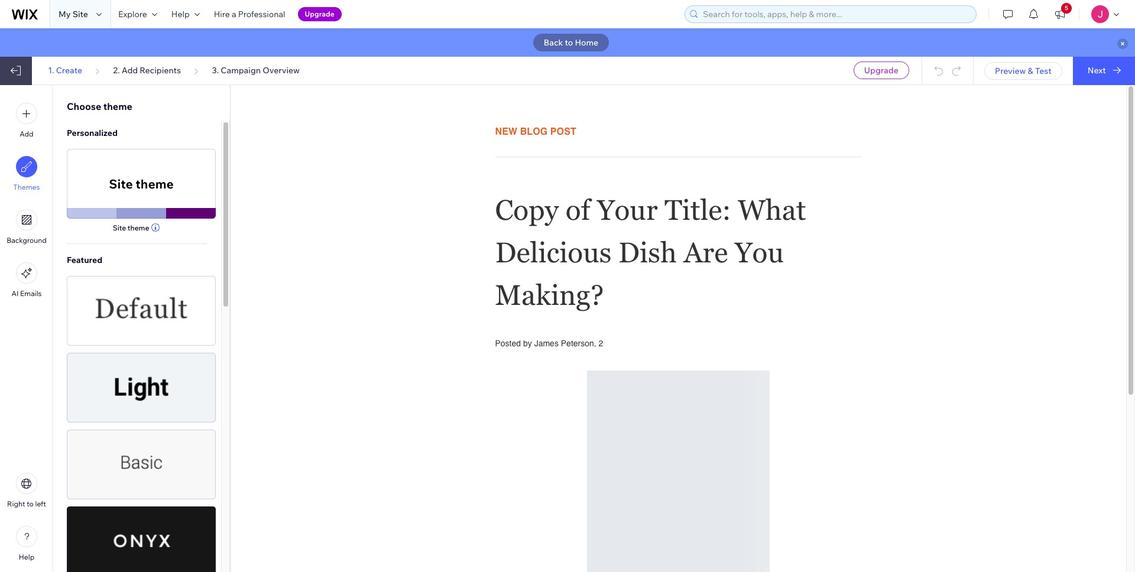 Task type: describe. For each thing, give the bounding box(es) containing it.
themes
[[13, 183, 40, 192]]

explore
[[118, 9, 147, 20]]

personalized
[[67, 128, 118, 138]]

preview
[[995, 66, 1026, 76]]

back to home alert
[[0, 28, 1135, 57]]

3.
[[212, 65, 219, 76]]

overview
[[263, 65, 300, 76]]

1. create
[[48, 65, 82, 76]]

hire a professional link
[[207, 0, 292, 28]]

1 vertical spatial upgrade
[[864, 65, 899, 76]]

posted by james peterson, 2
[[495, 338, 603, 348]]

0 vertical spatial help
[[171, 9, 190, 20]]

peterson,
[[561, 338, 596, 348]]

2.
[[113, 65, 120, 76]]

3. campaign overview
[[212, 65, 300, 76]]

Search for tools, apps, help & more... field
[[699, 6, 973, 22]]

right
[[7, 500, 25, 508]]

posted
[[495, 338, 521, 348]]

2. add recipients
[[113, 65, 181, 76]]

create
[[56, 65, 82, 76]]

&
[[1028, 66, 1033, 76]]

1 vertical spatial theme
[[136, 176, 174, 192]]

what
[[738, 194, 806, 226]]

2 vertical spatial theme
[[128, 223, 149, 232]]

featured
[[67, 255, 102, 265]]

2. add recipients link
[[113, 65, 181, 76]]

recipients
[[140, 65, 181, 76]]

ai
[[12, 289, 19, 298]]

to for right
[[27, 500, 34, 508]]

you
[[735, 236, 784, 269]]

2 vertical spatial site
[[113, 223, 126, 232]]

1.
[[48, 65, 54, 76]]

home
[[575, 37, 598, 48]]

copy
[[495, 194, 559, 226]]

background
[[7, 236, 47, 245]]

2
[[599, 338, 603, 348]]

5 button
[[1047, 0, 1073, 28]]

test
[[1035, 66, 1052, 76]]

1 vertical spatial site
[[109, 176, 133, 192]]



Task type: vqa. For each thing, say whether or not it's contained in the screenshot.
topmost for
no



Task type: locate. For each thing, give the bounding box(es) containing it.
to right back
[[565, 37, 573, 48]]

next button
[[1073, 57, 1135, 85]]

themes button
[[13, 156, 40, 192]]

1. create link
[[48, 65, 82, 76]]

preview & test
[[995, 66, 1052, 76]]

campaign
[[221, 65, 261, 76]]

1 horizontal spatial to
[[565, 37, 573, 48]]

1 vertical spatial help button
[[16, 526, 37, 562]]

1 horizontal spatial help button
[[164, 0, 207, 28]]

1 vertical spatial to
[[27, 500, 34, 508]]

help button left hire
[[164, 0, 207, 28]]

0 horizontal spatial help button
[[16, 526, 37, 562]]

add up themes button
[[20, 129, 33, 138]]

left
[[35, 500, 46, 508]]

0 horizontal spatial add
[[20, 129, 33, 138]]

0 vertical spatial upgrade
[[305, 9, 334, 18]]

1 vertical spatial site theme
[[113, 223, 149, 232]]

3. campaign overview link
[[212, 65, 300, 76]]

0 vertical spatial help button
[[164, 0, 207, 28]]

help button
[[164, 0, 207, 28], [16, 526, 37, 562]]

help left hire
[[171, 9, 190, 20]]

title:
[[665, 194, 731, 226]]

professional
[[238, 9, 285, 20]]

add right 2.
[[122, 65, 138, 76]]

my
[[59, 9, 71, 20]]

0 vertical spatial to
[[565, 37, 573, 48]]

dish
[[618, 236, 677, 269]]

back to home
[[544, 37, 598, 48]]

upgrade button
[[298, 7, 342, 21], [854, 61, 909, 79]]

choose
[[67, 101, 101, 112]]

add inside add button
[[20, 129, 33, 138]]

my site
[[59, 9, 88, 20]]

0 vertical spatial add
[[122, 65, 138, 76]]

0 horizontal spatial upgrade button
[[298, 7, 342, 21]]

0 vertical spatial theme
[[103, 101, 132, 112]]

upgrade
[[305, 9, 334, 18], [864, 65, 899, 76]]

copy of your title: what delicious dish are you making?
[[495, 194, 813, 311]]

help down right to left
[[19, 553, 34, 562]]

choose theme
[[67, 101, 132, 112]]

help
[[171, 9, 190, 20], [19, 553, 34, 562]]

add
[[122, 65, 138, 76], [20, 129, 33, 138]]

back
[[544, 37, 563, 48]]

1 horizontal spatial add
[[122, 65, 138, 76]]

1 vertical spatial help
[[19, 553, 34, 562]]

0 vertical spatial site theme
[[109, 176, 174, 192]]

a
[[232, 9, 236, 20]]

0 vertical spatial site
[[73, 9, 88, 20]]

to for back
[[565, 37, 573, 48]]

help button down right to left
[[16, 526, 37, 562]]

delicious
[[495, 236, 612, 269]]

ai emails button
[[12, 262, 42, 298]]

by
[[523, 338, 532, 348]]

emails
[[20, 289, 42, 298]]

your
[[597, 194, 658, 226]]

are
[[684, 236, 728, 269]]

5
[[1065, 4, 1068, 12]]

to
[[565, 37, 573, 48], [27, 500, 34, 508]]

site theme
[[109, 176, 174, 192], [113, 223, 149, 232]]

james
[[534, 338, 559, 348]]

0 horizontal spatial upgrade
[[305, 9, 334, 18]]

to inside button
[[565, 37, 573, 48]]

back to home button
[[533, 34, 609, 51]]

hire a professional
[[214, 9, 285, 20]]

background button
[[7, 209, 47, 245]]

to inside button
[[27, 500, 34, 508]]

1 horizontal spatial upgrade
[[864, 65, 899, 76]]

1 vertical spatial add
[[20, 129, 33, 138]]

theme
[[103, 101, 132, 112], [136, 176, 174, 192], [128, 223, 149, 232]]

to left left
[[27, 500, 34, 508]]

making?
[[495, 279, 604, 311]]

right to left button
[[7, 473, 46, 508]]

site
[[73, 9, 88, 20], [109, 176, 133, 192], [113, 223, 126, 232]]

1 horizontal spatial help
[[171, 9, 190, 20]]

0 horizontal spatial to
[[27, 500, 34, 508]]

1 horizontal spatial upgrade button
[[854, 61, 909, 79]]

0 vertical spatial upgrade button
[[298, 7, 342, 21]]

1 vertical spatial upgrade button
[[854, 61, 909, 79]]

hire
[[214, 9, 230, 20]]

of
[[566, 194, 590, 226]]

next
[[1088, 65, 1106, 76]]

right to left
[[7, 500, 46, 508]]

preview & test button
[[984, 62, 1062, 80]]

add button
[[16, 103, 37, 138]]

0 horizontal spatial help
[[19, 553, 34, 562]]

ai emails
[[12, 289, 42, 298]]



